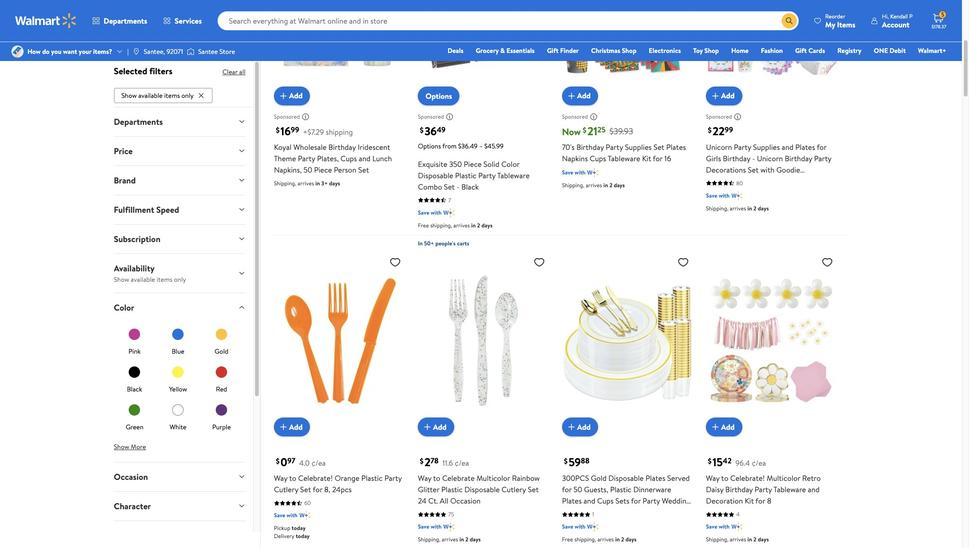 Task type: describe. For each thing, give the bounding box(es) containing it.
add button up +$7.29
[[274, 86, 310, 105]]

22
[[713, 123, 725, 139]]

party inside $ 16 99 +$7.29 shipping koyal wholesale birthday iridescent theme party plates, cups and lunch napkins, 50 piece person set shipping, arrives in 3+ days
[[298, 153, 315, 164]]

days inside $ 16 99 +$7.29 shipping koyal wholesale birthday iridescent theme party plates, cups and lunch napkins, 50 piece person set shipping, arrives in 3+ days
[[329, 179, 340, 187]]

3+
[[321, 179, 328, 187]]

save with for 96.4 ¢/ea
[[706, 523, 730, 531]]

add button up 42
[[706, 418, 742, 437]]

add to favorites list, way to celebrate! orange plastic party cutlery set for 8, 24pcs image
[[390, 256, 401, 268]]

way for 2
[[418, 473, 432, 484]]

add to cart image up 22
[[710, 90, 721, 102]]

cups for 99
[[341, 153, 357, 164]]

fulfillment
[[114, 204, 154, 216]]

cards
[[809, 46, 825, 55]]

home link
[[727, 45, 753, 56]]

1 vertical spatial unicorn
[[757, 153, 783, 164]]

ad disclaimer and feedback image for $39.93
[[590, 113, 598, 121]]

disposable inside 300pcs gold disposable plates served for 50 guests, plastic dinnerware plates and cups sets for party wedding engagement baby shower holiday thanksgiving halloween christmas new year
[[609, 473, 644, 484]]

orange
[[335, 473, 360, 484]]

15
[[713, 455, 723, 471]]

yellow button
[[169, 364, 187, 394]]

reorder my items
[[826, 12, 856, 30]]

purple
[[212, 423, 231, 432]]

42
[[723, 456, 732, 467]]

arrives up carts
[[454, 221, 470, 229]]

gold inside button
[[215, 347, 228, 356]]

80
[[737, 179, 743, 187]]

one debit link
[[870, 45, 910, 56]]

set inside $ 2 78 11.6 ¢/ea way to celebrate multicolor rainbow glitter plastic disposable cutlery set 24 ct. all occasion
[[528, 485, 539, 495]]

25
[[598, 125, 606, 135]]

–
[[479, 141, 483, 151]]

save for 59
[[562, 523, 574, 531]]

shipping, arrives in 2 days for 96.4 ¢/ea
[[706, 536, 769, 544]]

celebrate! for 15
[[730, 473, 765, 484]]

add to favorites list, 300pcs gold disposable plates served for 50 guests, plastic dinnerware plates and cups sets for party wedding engagement baby shower holiday thanksgiving halloween christmas new year image
[[678, 256, 689, 268]]

plastic inside exquisite 350 piece solid color disposable plastic party tableware combo set - black
[[455, 170, 477, 181]]

add to cart image for 16
[[278, 90, 289, 102]]

set inside now $ 21 25 $39.93 70's birthday party supplies set plates napkins cups tableware kit for 16
[[654, 142, 665, 152]]

1 vertical spatial shipping,
[[575, 536, 596, 544]]

celebrate! for 0
[[298, 473, 333, 484]]

plastic inside $ 0 97 4.0 ¢/ea way to celebrate! orange plastic party cutlery set for 8, 24pcs
[[361, 473, 383, 484]]

shower
[[623, 508, 647, 518]]

brand button
[[106, 166, 253, 195]]

plates inside unicorn party supplies and plates for girls birthday - unicorn birthday party decorations set with goodie bags,unicorn ring,unicorn bracelet, xl table cloth for creating amazing unicorn theme party
[[796, 142, 815, 152]]

in 50+ people's carts
[[418, 239, 469, 247]]

to for 2
[[433, 473, 440, 484]]

character
[[114, 501, 151, 512]]

party down creating
[[758, 199, 775, 209]]

services
[[175, 16, 202, 26]]

add to cart image for the way to celebrate! orange plastic party cutlery set for 8, 24pcs image
[[278, 422, 289, 433]]

search icon image
[[786, 17, 793, 25]]

show for show available items only
[[121, 91, 137, 100]]

fulfillment speed
[[114, 204, 179, 216]]

now $ 21 25 $39.93 70's birthday party supplies set plates napkins cups tableware kit for 16
[[562, 123, 686, 164]]

departments inside tab
[[114, 116, 163, 128]]

$ 0 97 4.0 ¢/ea way to celebrate! orange plastic party cutlery set for 8, 24pcs
[[274, 455, 402, 495]]

16 inside now $ 21 25 $39.93 70's birthday party supplies set plates napkins cups tableware kit for 16
[[665, 153, 671, 164]]

birthday inside $ 15 42 96.4 ¢/ea way to celebrate! multicolor retro daisy birthday party tableware and decoration kit for 8
[[726, 485, 753, 495]]

color inside "dropdown button"
[[114, 302, 134, 314]]

available inside the availability show available items only
[[131, 275, 155, 284]]

green
[[126, 423, 144, 432]]

arrives down cloth
[[730, 204, 746, 212]]

walmart plus image for 22
[[732, 191, 743, 201]]

with down bags,unicorn
[[719, 192, 730, 200]]

white
[[170, 423, 187, 432]]

save with for 22
[[706, 192, 730, 200]]

party inside 300pcs gold disposable plates served for 50 guests, plastic dinnerware plates and cups sets for party wedding engagement baby shower holiday thanksgiving halloween christmas new year
[[643, 496, 660, 507]]

97
[[287, 456, 296, 467]]

deals link
[[444, 45, 468, 56]]

only inside the availability show available items only
[[174, 275, 186, 284]]

shipping, arrives in 2 days for 11.6 ¢/ea
[[418, 536, 481, 544]]

save for 11.6 ¢/ea
[[418, 523, 429, 531]]

save for 4.0 ¢/ea
[[274, 512, 285, 520]]

toy shop link
[[689, 45, 723, 56]]

party up decorations at top right
[[734, 142, 752, 152]]

multicolor for 15
[[767, 473, 801, 484]]

shop for toy shop
[[705, 46, 719, 55]]

sponsored for +$7.29 shipping
[[274, 113, 300, 121]]

all
[[239, 67, 246, 77]]

party inside $ 15 42 96.4 ¢/ea way to celebrate! multicolor retro daisy birthday party tableware and decoration kit for 8
[[755, 485, 772, 495]]

save down napkins
[[562, 168, 574, 176]]

shipping, inside $ 16 99 +$7.29 shipping koyal wholesale birthday iridescent theme party plates, cups and lunch napkins, 50 piece person set shipping, arrives in 3+ days
[[274, 179, 296, 187]]

ad disclaimer and feedback image for +$7.29 shipping
[[302, 113, 309, 121]]

red
[[216, 385, 227, 394]]

2 inside $ 2 78 11.6 ¢/ea way to celebrate multicolor rainbow glitter plastic disposable cutlery set 24 ct. all occasion
[[425, 455, 431, 471]]

koyal wholesale birthday iridescent theme party plates, cups and lunch napkins, 50 piece person set image
[[274, 0, 405, 98]]

92071
[[167, 47, 183, 56]]

show available items only
[[121, 91, 194, 100]]

creating
[[756, 187, 785, 198]]

green button
[[126, 402, 144, 432]]

christmas inside christmas shop link
[[591, 46, 621, 55]]

show for show more
[[114, 442, 129, 452]]

served
[[667, 473, 690, 484]]

birthday inside now $ 21 25 $39.93 70's birthday party supplies set plates napkins cups tableware kit for 16
[[577, 142, 604, 152]]

girls
[[706, 153, 721, 164]]

thanksgiving
[[562, 519, 604, 529]]

1 horizontal spatial free shipping, arrives in 2 days
[[562, 536, 637, 544]]

2 horizontal spatial add to cart image
[[710, 422, 721, 433]]

walmart plus image down 4
[[732, 523, 743, 532]]

reorder
[[826, 12, 846, 20]]

78
[[431, 456, 439, 467]]

$ 22 99
[[708, 123, 733, 139]]

way to celebrate multicolor rainbow glitter plastic disposable cutlery set 24 ct. all occasion image
[[418, 253, 549, 429]]

p
[[910, 12, 913, 20]]

occasion inside "dropdown button"
[[114, 471, 148, 483]]

$ for 0
[[276, 457, 280, 467]]

unicorn party supplies and plates for girls birthday - unicorn birthday party decorations set with goodie bags,unicorn ring,unicorn bracelet, xl table cloth for creating amazing unicorn theme party image
[[706, 0, 837, 98]]

cutlery inside $ 0 97 4.0 ¢/ea way to celebrate! orange plastic party cutlery set for 8, 24pcs
[[274, 485, 298, 495]]

$ for 2
[[420, 457, 424, 467]]

selected
[[114, 65, 147, 77]]

kit inside now $ 21 25 $39.93 70's birthday party supplies set plates napkins cups tableware kit for 16
[[642, 153, 651, 164]]

tableware inside exquisite 350 piece solid color disposable plastic party tableware combo set - black
[[497, 170, 530, 181]]

birthday inside $ 16 99 +$7.29 shipping koyal wholesale birthday iridescent theme party plates, cups and lunch napkins, 50 piece person set shipping, arrives in 3+ days
[[328, 142, 356, 152]]

save with down napkins
[[562, 168, 586, 176]]

dinnerware
[[634, 485, 672, 495]]

retro
[[802, 473, 821, 484]]

for inside $ 0 97 4.0 ¢/ea way to celebrate! orange plastic party cutlery set for 8, 24pcs
[[313, 485, 323, 495]]

with down engagement at the bottom right of the page
[[575, 523, 586, 531]]

walmart image
[[15, 13, 77, 28]]

supplies inside now $ 21 25 $39.93 70's birthday party supplies set plates napkins cups tableware kit for 16
[[625, 142, 652, 152]]

price button
[[106, 137, 253, 166]]

occasion button
[[106, 463, 253, 492]]

black inside black button
[[127, 385, 142, 394]]

brand tab
[[106, 166, 253, 195]]

decorations
[[706, 165, 746, 175]]

party inside exquisite 350 piece solid color disposable plastic party tableware combo set - black
[[478, 170, 496, 181]]

and inside $ 15 42 96.4 ¢/ea way to celebrate! multicolor retro daisy birthday party tableware and decoration kit for 8
[[808, 485, 820, 495]]

yellow
[[169, 385, 187, 394]]

shipping, for 11.6 ¢/ea
[[418, 536, 440, 544]]

piece inside $ 16 99 +$7.29 shipping koyal wholesale birthday iridescent theme party plates, cups and lunch napkins, 50 piece person set shipping, arrives in 3+ days
[[314, 165, 332, 175]]

christmas inside 300pcs gold disposable plates served for 50 guests, plastic dinnerware plates and cups sets for party wedding engagement baby shower holiday thanksgiving halloween christmas new year
[[642, 519, 675, 529]]

piece inside exquisite 350 piece solid color disposable plastic party tableware combo set - black
[[464, 159, 482, 169]]

toy shop
[[693, 46, 719, 55]]

add button up 88
[[562, 418, 598, 437]]

options link
[[418, 86, 460, 105]]

party inside now $ 21 25 $39.93 70's birthday party supplies set plates napkins cups tableware kit for 16
[[606, 142, 623, 152]]

shipping, for 96.4 ¢/ea
[[706, 536, 729, 544]]

more
[[131, 442, 146, 452]]

add button up 78
[[418, 418, 454, 437]]

8,
[[324, 485, 330, 495]]

$ 16 99 +$7.29 shipping koyal wholesale birthday iridescent theme party plates, cups and lunch napkins, 50 piece person set shipping, arrives in 3+ days
[[274, 123, 392, 187]]

save for 96.4 ¢/ea
[[706, 523, 718, 531]]

debit
[[890, 46, 906, 55]]

1 vertical spatial departments button
[[106, 107, 253, 136]]

60
[[304, 499, 311, 508]]

shop for christmas shop
[[622, 46, 637, 55]]

¢/ea for 0
[[312, 458, 326, 469]]

arrives down napkins
[[586, 181, 602, 189]]

way for 0
[[274, 473, 288, 484]]

selected filters
[[114, 65, 172, 77]]

fashion link
[[757, 45, 787, 56]]

arrives down 75
[[442, 536, 458, 544]]

$ for 36
[[420, 125, 424, 135]]

walmart plus image down 1
[[588, 523, 599, 532]]

birthday up decorations at top right
[[723, 153, 751, 164]]

black inside exquisite 350 piece solid color disposable plastic party tableware combo set - black
[[461, 182, 479, 192]]

5 $178.37
[[932, 11, 947, 30]]

year
[[562, 530, 576, 541]]

with down napkins
[[575, 168, 586, 176]]

party inside $ 0 97 4.0 ¢/ea way to celebrate! orange plastic party cutlery set for 8, 24pcs
[[385, 473, 402, 484]]

color group
[[114, 322, 246, 436]]

0 vertical spatial departments
[[104, 16, 147, 26]]

guests,
[[584, 485, 609, 495]]

70's
[[562, 142, 575, 152]]

today right pickup
[[292, 525, 306, 533]]

save for 22
[[706, 192, 718, 200]]

add button up now
[[562, 86, 598, 105]]

way to celebrate! orange plastic party cutlery set for 8, 24pcs image
[[274, 253, 405, 429]]

save with for 11.6 ¢/ea
[[418, 523, 442, 531]]

items
[[837, 19, 856, 30]]

save down combo
[[418, 209, 429, 217]]

multicolor for 2
[[477, 473, 510, 484]]

santee, 92071
[[144, 47, 183, 56]]

shipping, arrives in 2 days down napkins
[[562, 181, 625, 189]]

cups for disposable
[[597, 496, 614, 507]]

you
[[51, 47, 61, 56]]

for inside $ 15 42 96.4 ¢/ea way to celebrate! multicolor retro daisy birthday party tableware and decoration kit for 8
[[756, 496, 766, 507]]

availability show available items only
[[114, 263, 186, 284]]

arrives down 4
[[730, 536, 746, 544]]

color button
[[106, 293, 253, 322]]

300pcs gold disposable plates served for 50 guests, plastic dinnerware plates and cups sets for party wedding engagement baby shower holiday thanksgiving halloween christmas new year image
[[562, 253, 693, 429]]

$ for 15
[[708, 457, 712, 467]]

save with down combo
[[418, 209, 442, 217]]

8
[[767, 496, 772, 507]]

shipping, down napkins
[[562, 181, 585, 189]]

70's birthday party supplies set plates napkins cups tableware kit for 16 image
[[562, 0, 693, 98]]

sponsored for 36
[[418, 113, 444, 121]]

to for 0
[[289, 473, 296, 484]]

options for options
[[426, 91, 452, 101]]

speed
[[156, 204, 179, 216]]

tableware for $
[[608, 153, 640, 164]]

unicorn party supplies and plates for girls birthday - unicorn birthday party decorations set with goodie bags,unicorn ring,unicorn bracelet, xl table cloth for creating amazing unicorn theme party
[[706, 142, 834, 209]]

show available items only button
[[114, 88, 213, 103]]

availability
[[114, 263, 155, 274]]

0 horizontal spatial free shipping, arrives in 2 days
[[418, 221, 493, 229]]

subscription
[[114, 233, 161, 245]]

exquisite 350 piece solid color disposable plastic party tableware combo set - black image
[[418, 0, 549, 98]]

to for 15
[[722, 473, 729, 484]]

koyal
[[274, 142, 292, 152]]

save with for 4.0 ¢/ea
[[274, 512, 298, 520]]

bracelet,
[[795, 176, 825, 186]]

&
[[501, 46, 505, 55]]

price tab
[[106, 137, 253, 166]]

way to celebrate! multicolor retro daisy birthday party tableware and decoration kit for 8 image
[[706, 253, 837, 429]]

only inside button
[[182, 91, 194, 100]]

filters
[[149, 65, 172, 77]]

cups for 21
[[590, 153, 606, 164]]

save with for 59
[[562, 523, 586, 531]]

brand
[[114, 175, 136, 186]]

shipping, for 22
[[706, 204, 729, 212]]

gold inside 300pcs gold disposable plates served for 50 guests, plastic dinnerware plates and cups sets for party wedding engagement baby shower holiday thanksgiving halloween christmas new year
[[591, 473, 607, 484]]

with down ct.
[[431, 523, 442, 531]]



Task type: locate. For each thing, give the bounding box(es) containing it.
color tab
[[106, 293, 253, 322]]

pink
[[129, 347, 141, 356]]

delivery
[[274, 533, 294, 541]]

plastic inside $ 2 78 11.6 ¢/ea way to celebrate multicolor rainbow glitter plastic disposable cutlery set 24 ct. all occasion
[[441, 485, 463, 495]]

glitter
[[418, 485, 440, 495]]

supplies
[[625, 142, 652, 152], [753, 142, 780, 152]]

character tab
[[106, 492, 253, 521]]

$ left 21
[[583, 125, 587, 135]]

0 vertical spatial 50
[[304, 165, 312, 175]]

$ inside $ 36 49
[[420, 125, 424, 135]]

1 horizontal spatial free
[[562, 536, 573, 544]]

save down engagement at the bottom right of the page
[[562, 523, 574, 531]]

¢/ea inside $ 15 42 96.4 ¢/ea way to celebrate! multicolor retro daisy birthday party tableware and decoration kit for 8
[[752, 458, 766, 469]]

0
[[281, 455, 287, 471]]

multicolor up '8'
[[767, 473, 801, 484]]

unicorn up girls
[[706, 142, 732, 152]]

1 horizontal spatial cutlery
[[502, 485, 526, 495]]

birthday
[[328, 142, 356, 152], [577, 142, 604, 152], [723, 153, 751, 164], [785, 153, 813, 164], [726, 485, 753, 495]]

disposable inside $ 2 78 11.6 ¢/ea way to celebrate multicolor rainbow glitter plastic disposable cutlery set 24 ct. all occasion
[[465, 485, 500, 495]]

0 horizontal spatial walmart plus image
[[299, 511, 311, 521]]

0 horizontal spatial disposable
[[418, 170, 453, 181]]

1 horizontal spatial shop
[[705, 46, 719, 55]]

2 multicolor from the left
[[767, 473, 801, 484]]

- inside exquisite 350 piece solid color disposable plastic party tableware combo set - black
[[457, 182, 460, 192]]

$178.37
[[932, 23, 947, 30]]

1 horizontal spatial 99
[[725, 125, 733, 135]]

 image
[[11, 45, 24, 58], [132, 48, 140, 55]]

set inside $ 0 97 4.0 ¢/ea way to celebrate! orange plastic party cutlery set for 8, 24pcs
[[300, 485, 311, 495]]

cups
[[341, 153, 357, 164], [590, 153, 606, 164], [597, 496, 614, 507]]

0 vertical spatial shipping,
[[430, 221, 452, 229]]

available down selected filters
[[138, 91, 163, 100]]

4
[[737, 511, 740, 519]]

0 horizontal spatial gold
[[215, 347, 228, 356]]

add button up the $ 22 99
[[706, 86, 742, 105]]

disposable inside exquisite 350 piece solid color disposable plastic party tableware combo set - black
[[418, 170, 453, 181]]

1 99 from the left
[[291, 125, 299, 135]]

color inside exquisite 350 piece solid color disposable plastic party tableware combo set - black
[[501, 159, 520, 169]]

departments tab
[[106, 107, 253, 136]]

add to favorites list, way to celebrate! multicolor retro daisy birthday party tableware and decoration kit for 8 image
[[822, 256, 833, 268]]

set inside unicorn party supplies and plates for girls birthday - unicorn birthday party decorations set with goodie bags,unicorn ring,unicorn bracelet, xl table cloth for creating amazing unicorn theme party
[[748, 165, 759, 175]]

free down the thanksgiving
[[562, 536, 573, 544]]

0 horizontal spatial kit
[[642, 153, 651, 164]]

tableware for 15
[[774, 485, 806, 495]]

1 vertical spatial items
[[157, 275, 172, 284]]

1
[[592, 511, 594, 519]]

cutlery
[[274, 485, 298, 495], [502, 485, 526, 495]]

2 supplies from the left
[[753, 142, 780, 152]]

1 way from the left
[[274, 473, 288, 484]]

subscription tab
[[106, 225, 253, 254]]

way up glitter
[[418, 473, 432, 484]]

shop
[[622, 46, 637, 55], [705, 46, 719, 55]]

1 vertical spatial black
[[127, 385, 142, 394]]

0 horizontal spatial occasion
[[114, 471, 148, 483]]

party right orange at the bottom left of the page
[[385, 473, 402, 484]]

options
[[426, 91, 452, 101], [418, 141, 441, 151]]

0 vertical spatial christmas
[[591, 46, 621, 55]]

and down retro
[[808, 485, 820, 495]]

walmart plus image down napkins
[[588, 168, 599, 177]]

0 vertical spatial color
[[501, 159, 520, 169]]

cutlery down 0 on the left bottom
[[274, 485, 298, 495]]

shipping, down napkins,
[[274, 179, 296, 187]]

gold up guests,
[[591, 473, 607, 484]]

arrives inside $ 16 99 +$7.29 shipping koyal wholesale birthday iridescent theme party plates, cups and lunch napkins, 50 piece person set shipping, arrives in 3+ days
[[298, 179, 314, 187]]

and down iridescent
[[359, 153, 371, 164]]

how do you want your items?
[[27, 47, 112, 56]]

$ for 22
[[708, 125, 712, 135]]

with up pickup
[[287, 512, 298, 520]]

ad disclaimer and feedback image
[[302, 113, 309, 121], [446, 113, 454, 121]]

show inside button
[[121, 91, 137, 100]]

celebrate! down the 96.4 at the bottom right of the page
[[730, 473, 765, 484]]

birthday down 21
[[577, 142, 604, 152]]

0 horizontal spatial tableware
[[497, 170, 530, 181]]

grocery & essentials
[[476, 46, 535, 55]]

add to cart image for "300pcs gold disposable plates served for 50 guests, plastic dinnerware plates and cups sets for party wedding engagement baby shower holiday thanksgiving halloween christmas new year" image
[[566, 422, 577, 433]]

2 gift from the left
[[795, 46, 807, 55]]

$36.49
[[458, 141, 478, 151]]

walmart plus image for 4.0 ¢/ea
[[299, 511, 311, 521]]

plastic inside 300pcs gold disposable plates served for 50 guests, plastic dinnerware plates and cups sets for party wedding engagement baby shower holiday thanksgiving halloween christmas new year
[[610, 485, 632, 495]]

$ inside $ 59 88
[[564, 457, 568, 467]]

plastic
[[455, 170, 477, 181], [361, 473, 383, 484], [441, 485, 463, 495], [610, 485, 632, 495]]

birthday up goodie
[[785, 153, 813, 164]]

0 vertical spatial items
[[164, 91, 180, 100]]

goodie
[[777, 165, 800, 175]]

shipping, arrives in 2 days down cloth
[[706, 204, 769, 212]]

table
[[706, 187, 723, 198]]

1 vertical spatial free
[[562, 536, 573, 544]]

1 gift from the left
[[547, 46, 559, 55]]

2 vertical spatial walmart plus image
[[444, 523, 455, 532]]

1 celebrate! from the left
[[298, 473, 333, 484]]

save with down "decoration"
[[706, 523, 730, 531]]

in
[[418, 239, 423, 247]]

one
[[874, 46, 888, 55]]

christmas shop link
[[587, 45, 641, 56]]

 image right |
[[132, 48, 140, 55]]

rainbow
[[512, 473, 540, 484]]

88
[[581, 456, 590, 467]]

1 horizontal spatial tableware
[[608, 153, 640, 164]]

- inside unicorn party supplies and plates for girls birthday - unicorn birthday party decorations set with goodie bags,unicorn ring,unicorn bracelet, xl table cloth for creating amazing unicorn theme party
[[752, 153, 755, 164]]

1 ad disclaimer and feedback image from the left
[[590, 113, 598, 121]]

cutlery inside $ 2 78 11.6 ¢/ea way to celebrate multicolor rainbow glitter plastic disposable cutlery set 24 ct. all occasion
[[502, 485, 526, 495]]

ct.
[[428, 496, 438, 507]]

add to cart image for way to celebrate multicolor rainbow glitter plastic disposable cutlery set 24 ct. all occasion image
[[422, 422, 433, 433]]

3 way from the left
[[706, 473, 720, 484]]

2 shop from the left
[[705, 46, 719, 55]]

0 vertical spatial available
[[138, 91, 163, 100]]

grocery
[[476, 46, 499, 55]]

applied filters section element
[[114, 65, 172, 77]]

party up xl
[[814, 153, 832, 164]]

shipping,
[[274, 179, 296, 187], [562, 181, 585, 189], [706, 204, 729, 212], [418, 536, 440, 544], [706, 536, 729, 544]]

ad disclaimer and feedback image down options link
[[446, 113, 454, 121]]

pickup
[[274, 525, 290, 533]]

plates inside now $ 21 25 $39.93 70's birthday party supplies set plates napkins cups tableware kit for 16
[[666, 142, 686, 152]]

2 horizontal spatial tableware
[[774, 485, 806, 495]]

300pcs gold disposable plates served for 50 guests, plastic dinnerware plates and cups sets for party wedding engagement baby shower holiday thanksgiving halloween christmas new year
[[562, 473, 692, 541]]

piece
[[464, 159, 482, 169], [314, 165, 332, 175]]

black up green button
[[127, 385, 142, 394]]

0 horizontal spatial piece
[[314, 165, 332, 175]]

0 horizontal spatial theme
[[274, 153, 296, 164]]

xl
[[826, 176, 834, 186]]

christmas
[[591, 46, 621, 55], [642, 519, 675, 529]]

2 to from the left
[[433, 473, 440, 484]]

-
[[752, 153, 755, 164], [457, 182, 460, 192]]

tableware inside $ 15 42 96.4 ¢/ea way to celebrate! multicolor retro daisy birthday party tableware and decoration kit for 8
[[774, 485, 806, 495]]

2 ad disclaimer and feedback image from the left
[[734, 113, 742, 121]]

show inside "button"
[[114, 442, 129, 452]]

$ inside $ 16 99 +$7.29 shipping koyal wholesale birthday iridescent theme party plates, cups and lunch napkins, 50 piece person set shipping, arrives in 3+ days
[[276, 125, 280, 135]]

1 vertical spatial options
[[418, 141, 441, 151]]

2 horizontal spatial way
[[706, 473, 720, 484]]

account
[[882, 19, 910, 30]]

add to cart image
[[710, 90, 721, 102], [278, 422, 289, 433], [422, 422, 433, 433], [566, 422, 577, 433]]

ad disclaimer and feedback image for 22
[[734, 113, 742, 121]]

piece right 350
[[464, 159, 482, 169]]

shipping, down "decoration"
[[706, 536, 729, 544]]

deals
[[448, 46, 464, 55]]

departments up |
[[104, 16, 147, 26]]

today right delivery
[[296, 533, 310, 541]]

0 horizontal spatial to
[[289, 473, 296, 484]]

1 horizontal spatial add to cart image
[[566, 90, 577, 102]]

cups inside now $ 21 25 $39.93 70's birthday party supplies set plates napkins cups tableware kit for 16
[[590, 153, 606, 164]]

add to cart image for $
[[566, 90, 577, 102]]

gift for gift cards
[[795, 46, 807, 55]]

50+
[[424, 239, 434, 247]]

tableware inside now $ 21 25 $39.93 70's birthday party supplies set plates napkins cups tableware kit for 16
[[608, 153, 640, 164]]

occasion up character
[[114, 471, 148, 483]]

2 99 from the left
[[725, 125, 733, 135]]

0 horizontal spatial celebrate!
[[298, 473, 333, 484]]

$ inside the $ 22 99
[[708, 125, 712, 135]]

and inside $ 16 99 +$7.29 shipping koyal wholesale birthday iridescent theme party plates, cups and lunch napkins, 50 piece person set shipping, arrives in 3+ days
[[359, 153, 371, 164]]

arrives down halloween
[[598, 536, 614, 544]]

1 horizontal spatial way
[[418, 473, 432, 484]]

0 vertical spatial occasion
[[114, 471, 148, 483]]

1 horizontal spatial ad disclaimer and feedback image
[[734, 113, 742, 121]]

1 vertical spatial christmas
[[642, 519, 675, 529]]

and up goodie
[[782, 142, 794, 152]]

multicolor inside $ 2 78 11.6 ¢/ea way to celebrate multicolor rainbow glitter plastic disposable cutlery set 24 ct. all occasion
[[477, 473, 510, 484]]

celebrate
[[442, 473, 475, 484]]

walmart plus image
[[588, 168, 599, 177], [444, 208, 455, 218], [588, 523, 599, 532], [732, 523, 743, 532]]

party down the wholesale
[[298, 153, 315, 164]]

1 supplies from the left
[[625, 142, 652, 152]]

3 ¢/ea from the left
[[752, 458, 766, 469]]

available
[[138, 91, 163, 100], [131, 275, 155, 284]]

occasion inside $ 2 78 11.6 ¢/ea way to celebrate multicolor rainbow glitter plastic disposable cutlery set 24 ct. all occasion
[[450, 496, 481, 507]]

save with up pickup
[[274, 512, 298, 520]]

tab
[[106, 521, 253, 549]]

ad disclaimer and feedback image
[[590, 113, 598, 121], [734, 113, 742, 121]]

 image for how do you want your items?
[[11, 45, 24, 58]]

0 horizontal spatial cutlery
[[274, 485, 298, 495]]

1 vertical spatial show
[[114, 275, 129, 284]]

show left more
[[114, 442, 129, 452]]

napkins,
[[274, 165, 302, 175]]

way inside $ 0 97 4.0 ¢/ea way to celebrate! orange plastic party cutlery set for 8, 24pcs
[[274, 473, 288, 484]]

2 vertical spatial tableware
[[774, 485, 806, 495]]

1 sponsored from the left
[[274, 113, 300, 121]]

0 horizontal spatial supplies
[[625, 142, 652, 152]]

1 vertical spatial only
[[174, 275, 186, 284]]

0 vertical spatial gold
[[215, 347, 228, 356]]

0 horizontal spatial black
[[127, 385, 142, 394]]

0 horizontal spatial ad disclaimer and feedback image
[[590, 113, 598, 121]]

$ for 16
[[276, 125, 280, 135]]

for inside now $ 21 25 $39.93 70's birthday party supplies set plates napkins cups tableware kit for 16
[[653, 153, 663, 164]]

2 sponsored from the left
[[418, 113, 444, 121]]

36
[[425, 123, 437, 139]]

options up 49
[[426, 91, 452, 101]]

$ up the koyal
[[276, 125, 280, 135]]

departments button up price tab at the top of the page
[[106, 107, 253, 136]]

to up glitter
[[433, 473, 440, 484]]

departments button up |
[[84, 9, 155, 32]]

items?
[[93, 47, 112, 56]]

show down availability
[[114, 275, 129, 284]]

$ inside $ 2 78 11.6 ¢/ea way to celebrate multicolor rainbow glitter plastic disposable cutlery set 24 ct. all occasion
[[420, 457, 424, 467]]

$ inside $ 0 97 4.0 ¢/ea way to celebrate! orange plastic party cutlery set for 8, 24pcs
[[276, 457, 280, 467]]

1 vertical spatial departments
[[114, 116, 163, 128]]

16 left girls
[[665, 153, 671, 164]]

24pcs
[[332, 485, 352, 495]]

4 sponsored from the left
[[706, 113, 732, 121]]

cups right napkins
[[590, 153, 606, 164]]

walmart plus image down 75
[[444, 523, 455, 532]]

0 vertical spatial departments button
[[84, 9, 155, 32]]

way for 15
[[706, 473, 720, 484]]

party down $39.93 at the right of the page
[[606, 142, 623, 152]]

options for options from $36.49 – $45.99
[[418, 141, 441, 151]]

theme inside $ 16 99 +$7.29 shipping koyal wholesale birthday iridescent theme party plates, cups and lunch napkins, 50 piece person set shipping, arrives in 3+ days
[[274, 153, 296, 164]]

1 horizontal spatial theme
[[734, 199, 756, 209]]

2 ad disclaimer and feedback image from the left
[[446, 113, 454, 121]]

49
[[437, 125, 446, 135]]

celebrate! inside $ 0 97 4.0 ¢/ea way to celebrate! orange plastic party cutlery set for 8, 24pcs
[[298, 473, 333, 484]]

celebrate! inside $ 15 42 96.4 ¢/ea way to celebrate! multicolor retro daisy birthday party tableware and decoration kit for 8
[[730, 473, 765, 484]]

59
[[569, 455, 581, 471]]

21
[[588, 123, 598, 139]]

walmart plus image down 80
[[732, 191, 743, 201]]

1 ¢/ea from the left
[[312, 458, 326, 469]]

99 left +$7.29
[[291, 125, 299, 135]]

add to cart image up 78
[[422, 422, 433, 433]]

gift for gift finder
[[547, 46, 559, 55]]

availability tab
[[106, 254, 253, 293]]

christmas down holiday
[[642, 519, 675, 529]]

0 horizontal spatial ad disclaimer and feedback image
[[302, 113, 309, 121]]

¢/ea right 11.6
[[455, 458, 469, 469]]

 image for santee, 92071
[[132, 48, 140, 55]]

days
[[329, 179, 340, 187], [614, 181, 625, 189], [758, 204, 769, 212], [482, 221, 493, 229], [470, 536, 481, 544], [626, 536, 637, 544], [758, 536, 769, 544]]

save down 24
[[418, 523, 429, 531]]

how
[[27, 47, 41, 56]]

shipping, arrives in 2 days
[[562, 181, 625, 189], [706, 204, 769, 212], [418, 536, 481, 544], [706, 536, 769, 544]]

holiday
[[649, 508, 674, 518]]

black button
[[126, 364, 143, 394]]

from
[[443, 141, 457, 151]]

99 inside the $ 22 99
[[725, 125, 733, 135]]

1 horizontal spatial celebrate!
[[730, 473, 765, 484]]

99 inside $ 16 99 +$7.29 shipping koyal wholesale birthday iridescent theme party plates, cups and lunch napkins, 50 piece person set shipping, arrives in 3+ days
[[291, 125, 299, 135]]

1 vertical spatial occasion
[[450, 496, 481, 507]]

set inside exquisite 350 piece solid color disposable plastic party tableware combo set - black
[[444, 182, 455, 192]]

0 horizontal spatial -
[[457, 182, 460, 192]]

show inside the availability show available items only
[[114, 275, 129, 284]]

0 vertical spatial theme
[[274, 153, 296, 164]]

1 vertical spatial 50
[[574, 485, 582, 495]]

0 horizontal spatial 16
[[281, 123, 291, 139]]

items inside button
[[164, 91, 180, 100]]

0 vertical spatial -
[[752, 153, 755, 164]]

1 horizontal spatial black
[[461, 182, 479, 192]]

cutlery down rainbow at right
[[502, 485, 526, 495]]

0 vertical spatial only
[[182, 91, 194, 100]]

and inside unicorn party supplies and plates for girls birthday - unicorn birthday party decorations set with goodie bags,unicorn ring,unicorn bracelet, xl table cloth for creating amazing unicorn theme party
[[782, 142, 794, 152]]

electronics
[[649, 46, 681, 55]]

save up pickup
[[274, 512, 285, 520]]

0 horizontal spatial way
[[274, 473, 288, 484]]

1 horizontal spatial occasion
[[450, 496, 481, 507]]

add to favorites list, way to celebrate multicolor rainbow glitter plastic disposable cutlery set 24 ct. all occasion image
[[534, 256, 545, 268]]

shipping,
[[430, 221, 452, 229], [575, 536, 596, 544]]

way down 0 on the left bottom
[[274, 473, 288, 484]]

0 horizontal spatial free
[[418, 221, 429, 229]]

0 horizontal spatial 50
[[304, 165, 312, 175]]

1 shop from the left
[[622, 46, 637, 55]]

occasion tab
[[106, 463, 253, 492]]

tableware down $39.93 at the right of the page
[[608, 153, 640, 164]]

color up pink button
[[114, 302, 134, 314]]

carts
[[457, 239, 469, 247]]

cups inside 300pcs gold disposable plates served for 50 guests, plastic dinnerware plates and cups sets for party wedding engagement baby shower holiday thanksgiving halloween christmas new year
[[597, 496, 614, 507]]

items inside the availability show available items only
[[157, 275, 172, 284]]

unicorn up goodie
[[757, 153, 783, 164]]

1 horizontal spatial ad disclaimer and feedback image
[[446, 113, 454, 121]]

1 horizontal spatial gold
[[591, 473, 607, 484]]

piece down plates,
[[314, 165, 332, 175]]

exquisite 350 piece solid color disposable plastic party tableware combo set - black
[[418, 159, 530, 192]]

multicolor
[[477, 473, 510, 484], [767, 473, 801, 484]]

0 vertical spatial tableware
[[608, 153, 640, 164]]

99 for 16
[[291, 125, 299, 135]]

2 horizontal spatial to
[[722, 473, 729, 484]]

$ left 22
[[708, 125, 712, 135]]

gift left cards
[[795, 46, 807, 55]]

2 vertical spatial disposable
[[465, 485, 500, 495]]

finder
[[560, 46, 579, 55]]

in inside $ 16 99 +$7.29 shipping koyal wholesale birthday iridescent theme party plates, cups and lunch napkins, 50 piece person set shipping, arrives in 3+ days
[[316, 179, 320, 187]]

save right new
[[706, 523, 718, 531]]

 image
[[187, 47, 195, 56]]

300pcs
[[562, 473, 589, 484]]

- up ring,unicorn
[[752, 153, 755, 164]]

save with
[[562, 168, 586, 176], [706, 192, 730, 200], [418, 209, 442, 217], [274, 512, 298, 520], [418, 523, 442, 531], [562, 523, 586, 531], [706, 523, 730, 531]]

to inside $ 0 97 4.0 ¢/ea way to celebrate! orange plastic party cutlery set for 8, 24pcs
[[289, 473, 296, 484]]

fashion
[[761, 46, 783, 55]]

with down combo
[[431, 209, 442, 217]]

plates,
[[317, 153, 339, 164]]

shipping, arrives in 2 days for 22
[[706, 204, 769, 212]]

shipping, down "table"
[[706, 204, 729, 212]]

0 horizontal spatial multicolor
[[477, 473, 510, 484]]

$ for 59
[[564, 457, 568, 467]]

white button
[[170, 402, 187, 432]]

0 horizontal spatial ¢/ea
[[312, 458, 326, 469]]

walmart plus image down "7"
[[444, 208, 455, 218]]

ad disclaimer and feedback image up +$7.29
[[302, 113, 309, 121]]

1 horizontal spatial walmart plus image
[[444, 523, 455, 532]]

2 horizontal spatial walmart plus image
[[732, 191, 743, 201]]

2 horizontal spatial disposable
[[609, 473, 644, 484]]

1 ad disclaimer and feedback image from the left
[[302, 113, 309, 121]]

1 horizontal spatial color
[[501, 159, 520, 169]]

walmart plus image
[[732, 191, 743, 201], [299, 511, 311, 521], [444, 523, 455, 532]]

¢/ea right the 4.0
[[312, 458, 326, 469]]

Walmart Site-Wide search field
[[218, 11, 799, 30]]

0 horizontal spatial color
[[114, 302, 134, 314]]

2 cutlery from the left
[[502, 485, 526, 495]]

1 vertical spatial -
[[457, 182, 460, 192]]

way inside $ 15 42 96.4 ¢/ea way to celebrate! multicolor retro daisy birthday party tableware and decoration kit for 8
[[706, 473, 720, 484]]

tableware down retro
[[774, 485, 806, 495]]

options from $36.49 – $45.99
[[418, 141, 504, 151]]

cups inside $ 16 99 +$7.29 shipping koyal wholesale birthday iridescent theme party plates, cups and lunch napkins, 50 piece person set shipping, arrives in 3+ days
[[341, 153, 357, 164]]

1 vertical spatial tableware
[[497, 170, 530, 181]]

0 horizontal spatial 99
[[291, 125, 299, 135]]

ad disclaimer and feedback image for 36
[[446, 113, 454, 121]]

0 vertical spatial unicorn
[[706, 142, 732, 152]]

50 inside 300pcs gold disposable plates served for 50 guests, plastic dinnerware plates and cups sets for party wedding engagement baby shower holiday thanksgiving halloween christmas new year
[[574, 485, 582, 495]]

multicolor inside $ 15 42 96.4 ¢/ea way to celebrate! multicolor retro daisy birthday party tableware and decoration kit for 8
[[767, 473, 801, 484]]

save with down engagement at the bottom right of the page
[[562, 523, 586, 531]]

$ left 15 at bottom right
[[708, 457, 712, 467]]

2 vertical spatial unicorn
[[706, 199, 732, 209]]

amazing
[[787, 187, 815, 198]]

walmart plus image for 11.6 ¢/ea
[[444, 523, 455, 532]]

1 horizontal spatial kit
[[745, 496, 754, 507]]

birthday down the "shipping"
[[328, 142, 356, 152]]

sponsored for $39.93
[[562, 113, 588, 121]]

add button up "97" in the left bottom of the page
[[274, 418, 310, 437]]

kit inside $ 15 42 96.4 ¢/ea way to celebrate! multicolor retro daisy birthday party tableware and decoration kit for 8
[[745, 496, 754, 507]]

2 vertical spatial show
[[114, 442, 129, 452]]

16 inside $ 16 99 +$7.29 shipping koyal wholesale birthday iridescent theme party plates, cups and lunch napkins, 50 piece person set shipping, arrives in 3+ days
[[281, 123, 291, 139]]

1 horizontal spatial disposable
[[465, 485, 500, 495]]

christmas right "finder"
[[591, 46, 621, 55]]

add to cart image
[[278, 90, 289, 102], [566, 90, 577, 102], [710, 422, 721, 433]]

and inside 300pcs gold disposable plates served for 50 guests, plastic dinnerware plates and cups sets for party wedding engagement baby shower holiday thanksgiving halloween christmas new year
[[584, 496, 596, 507]]

1 horizontal spatial 16
[[665, 153, 671, 164]]

sponsored up 36
[[418, 113, 444, 121]]

with down "decoration"
[[719, 523, 730, 531]]

1 horizontal spatial gift
[[795, 46, 807, 55]]

0 horizontal spatial add to cart image
[[278, 90, 289, 102]]

1 multicolor from the left
[[477, 473, 510, 484]]

engagement
[[562, 508, 604, 518]]

¢/ea inside $ 2 78 11.6 ¢/ea way to celebrate multicolor rainbow glitter plastic disposable cutlery set 24 ct. all occasion
[[455, 458, 469, 469]]

1 horizontal spatial 50
[[574, 485, 582, 495]]

4.0
[[299, 458, 310, 469]]

walmart+ link
[[914, 45, 951, 56]]

96.4
[[736, 458, 750, 469]]

with inside unicorn party supplies and plates for girls birthday - unicorn birthday party decorations set with goodie bags,unicorn ring,unicorn bracelet, xl table cloth for creating amazing unicorn theme party
[[761, 165, 775, 175]]

1 horizontal spatial to
[[433, 473, 440, 484]]

0 vertical spatial free
[[418, 221, 429, 229]]

clear all
[[222, 67, 246, 77]]

2 horizontal spatial ¢/ea
[[752, 458, 766, 469]]

blue button
[[170, 326, 187, 356]]

2 way from the left
[[418, 473, 432, 484]]

sponsored for 22
[[706, 113, 732, 121]]

save down bags,unicorn
[[706, 192, 718, 200]]

1 vertical spatial free shipping, arrives in 2 days
[[562, 536, 637, 544]]

1 to from the left
[[289, 473, 296, 484]]

1 horizontal spatial supplies
[[753, 142, 780, 152]]

99 up decorations at top right
[[725, 125, 733, 135]]

free shipping, arrives in 2 days up carts
[[418, 221, 493, 229]]

1 vertical spatial gold
[[591, 473, 607, 484]]

supplies inside unicorn party supplies and plates for girls birthday - unicorn birthday party decorations set with goodie bags,unicorn ring,unicorn bracelet, xl table cloth for creating amazing unicorn theme party
[[753, 142, 780, 152]]

350
[[449, 159, 462, 169]]

with up ring,unicorn
[[761, 165, 775, 175]]

registry
[[838, 46, 862, 55]]

24
[[418, 496, 427, 507]]

0 vertical spatial free shipping, arrives in 2 days
[[418, 221, 493, 229]]

save with down ct.
[[418, 523, 442, 531]]

shop left electronics link
[[622, 46, 637, 55]]

99 for 22
[[725, 125, 733, 135]]

- down 350
[[457, 182, 460, 192]]

theme inside unicorn party supplies and plates for girls birthday - unicorn birthday party decorations set with goodie bags,unicorn ring,unicorn bracelet, xl table cloth for creating amazing unicorn theme party
[[734, 199, 756, 209]]

¢/ea inside $ 0 97 4.0 ¢/ea way to celebrate! orange plastic party cutlery set for 8, 24pcs
[[312, 458, 326, 469]]

0 vertical spatial disposable
[[418, 170, 453, 181]]

0 horizontal spatial shipping,
[[430, 221, 452, 229]]

plastic down celebrate
[[441, 485, 463, 495]]

1 horizontal spatial piece
[[464, 159, 482, 169]]

theme down cloth
[[734, 199, 756, 209]]

1 horizontal spatial multicolor
[[767, 473, 801, 484]]

way
[[274, 473, 288, 484], [418, 473, 432, 484], [706, 473, 720, 484]]

3 to from the left
[[722, 473, 729, 484]]

2 ¢/ea from the left
[[455, 458, 469, 469]]

Search search field
[[218, 11, 799, 30]]

3 sponsored from the left
[[562, 113, 588, 121]]

show available items only list item
[[114, 86, 215, 103]]

napkins
[[562, 153, 588, 164]]

to up daisy
[[722, 473, 729, 484]]

50 inside $ 16 99 +$7.29 shipping koyal wholesale birthday iridescent theme party plates, cups and lunch napkins, 50 piece person set shipping, arrives in 3+ days
[[304, 165, 312, 175]]

¢/ea for 15
[[752, 458, 766, 469]]

and down guests,
[[584, 496, 596, 507]]

items
[[164, 91, 180, 100], [157, 275, 172, 284]]

to inside $ 15 42 96.4 ¢/ea way to celebrate! multicolor retro daisy birthday party tableware and decoration kit for 8
[[722, 473, 729, 484]]

1 horizontal spatial christmas
[[642, 519, 675, 529]]

$ inside now $ 21 25 $39.93 70's birthday party supplies set plates napkins cups tableware kit for 16
[[583, 125, 587, 135]]

1 cutlery from the left
[[274, 485, 298, 495]]

wedding
[[662, 496, 691, 507]]

home
[[732, 46, 749, 55]]

2 celebrate! from the left
[[730, 473, 765, 484]]

plastic right orange at the bottom left of the page
[[361, 473, 383, 484]]

occasion up 75
[[450, 496, 481, 507]]

supplies down $39.93 at the right of the page
[[625, 142, 652, 152]]

$ left 0 on the left bottom
[[276, 457, 280, 467]]

available inside show available items only button
[[138, 91, 163, 100]]

50 right napkins,
[[304, 165, 312, 175]]

black
[[461, 182, 479, 192], [127, 385, 142, 394]]

¢/ea for 2
[[455, 458, 469, 469]]

fulfillment speed tab
[[106, 195, 253, 224]]

0 horizontal spatial gift
[[547, 46, 559, 55]]

departments
[[104, 16, 147, 26], [114, 116, 163, 128]]

1 horizontal spatial -
[[752, 153, 755, 164]]

to inside $ 2 78 11.6 ¢/ea way to celebrate multicolor rainbow glitter plastic disposable cutlery set 24 ct. all occasion
[[433, 473, 440, 484]]

$ inside $ 15 42 96.4 ¢/ea way to celebrate! multicolor retro daisy birthday party tableware and decoration kit for 8
[[708, 457, 712, 467]]

shipping, up in 50+ people's carts on the left
[[430, 221, 452, 229]]

set inside $ 16 99 +$7.29 shipping koyal wholesale birthday iridescent theme party plates, cups and lunch napkins, 50 piece person set shipping, arrives in 3+ days
[[358, 165, 369, 175]]

1 vertical spatial color
[[114, 302, 134, 314]]

sponsored up now
[[562, 113, 588, 121]]



Task type: vqa. For each thing, say whether or not it's contained in the screenshot.
Match
no



